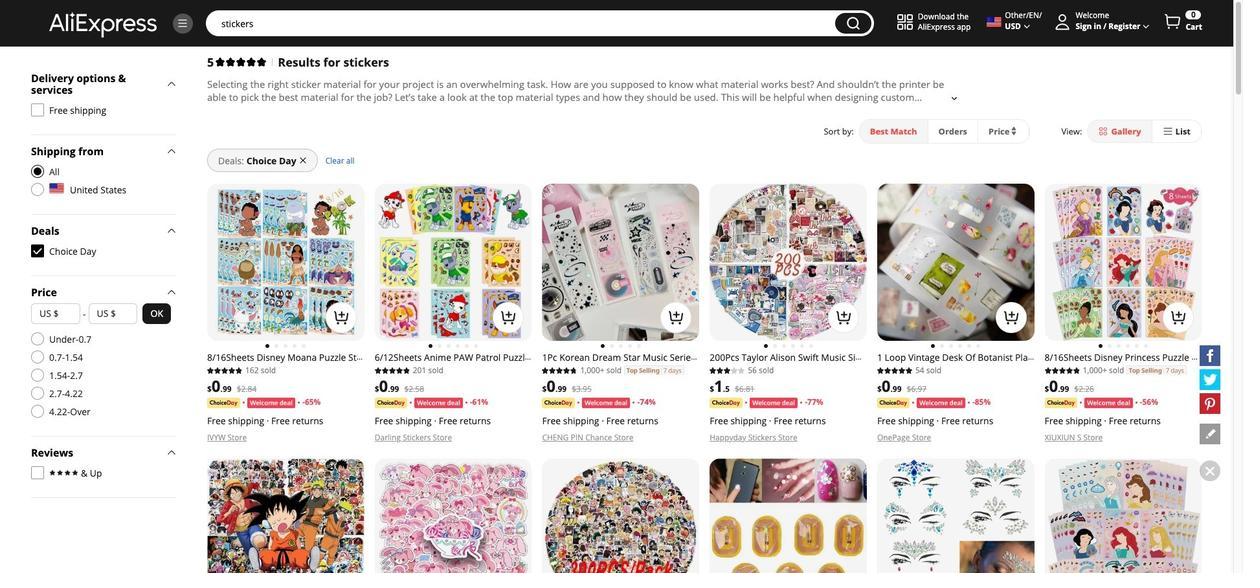 Task type: describe. For each thing, give the bounding box(es) containing it.
8/16sheets disney moana puzzle stickers game make a face children assemble jigsaw diy decoration kids educational toys party image
[[207, 184, 364, 341]]

6pcs mermaid face jewels gems rhinestones rave eye body temporary stickers crystal face stickers decorations for festival party image
[[877, 459, 1034, 574]]

300pcs/set mixed anime stickers cartoon sticker decals laptop motorcycle luggage phone waterproof sticker for children toy image
[[542, 459, 699, 574]]

8/16sheets disney princess puzzle stickers make-a-face children funny assemble jigsaw diy cartoon sticker kids educational toys image
[[1045, 459, 1202, 574]]

10/30/50pcs kawaii bonbonribbon stickers aesthetic sanrio cartoon decals phone stationery notebook cute anime kids sticker toys image
[[375, 459, 532, 574]]

200pcs taylor alison swift music singer varied stickers pack for kid graffiti decal scrapbooking car notebook luggage decoration image
[[710, 184, 867, 341]]

7pcs nfc lighting nail art stickers different colors self adhesive intelligent nail stickers light flash nail art tool for salon image
[[710, 459, 867, 574]]

4ftxrwp image
[[31, 467, 44, 480]]



Task type: vqa. For each thing, say whether or not it's contained in the screenshot.
Text Box on the bottom right of the page
no



Task type: locate. For each thing, give the bounding box(es) containing it.
1sqid_b image
[[177, 17, 188, 29]]

100pcs cartoon one piece naruto dragon ball mix anime stickers decal kids toy diy laptop phone motorcycle skateboard car sticker image
[[207, 459, 364, 574]]

1pc korean dream star music series laser guka sticker flakes idol card deco scrapbook diy material decoration stationery sticker image
[[542, 184, 699, 341]]

1 vertical spatial 11l24uk image
[[31, 369, 44, 382]]

1 11l24uk image from the top
[[31, 333, 44, 346]]

4ftxrwp image
[[31, 104, 44, 117]]

0 vertical spatial 11l24uk image
[[31, 333, 44, 346]]

1 vertical spatial 11l24uk image
[[31, 351, 44, 364]]

2 vertical spatial 11l24uk image
[[31, 405, 44, 418]]

stickers text field
[[215, 17, 829, 30]]

8/16sheets disney princess puzzle stickers make-a-face children diy assemble jigsaw educational toys party favors for kids girls image
[[1045, 184, 1202, 341]]

11l24uk image
[[31, 333, 44, 346], [31, 351, 44, 364], [31, 387, 44, 400]]

1 11l24uk image from the top
[[31, 183, 44, 196]]

6/12sheets anime paw patrol puzzle stickers chase make-a-face assemble funny cartoon decal assemble jigsaw children sticker toys image
[[375, 184, 532, 341]]

None button
[[835, 13, 871, 34]]

3 11l24uk image from the top
[[31, 405, 44, 418]]

2 vertical spatial 11l24uk image
[[31, 387, 44, 400]]

11l24uk image
[[31, 183, 44, 196], [31, 369, 44, 382], [31, 405, 44, 418]]

0 vertical spatial 11l24uk image
[[31, 183, 44, 196]]

2 11l24uk image from the top
[[31, 351, 44, 364]]

3 11l24uk image from the top
[[31, 387, 44, 400]]

1 loop vintage desk of botanist plant floral washi pet tape planner diy card making scrapbooking plan decorative sticker image
[[877, 184, 1034, 341]]

2 11l24uk image from the top
[[31, 369, 44, 382]]



